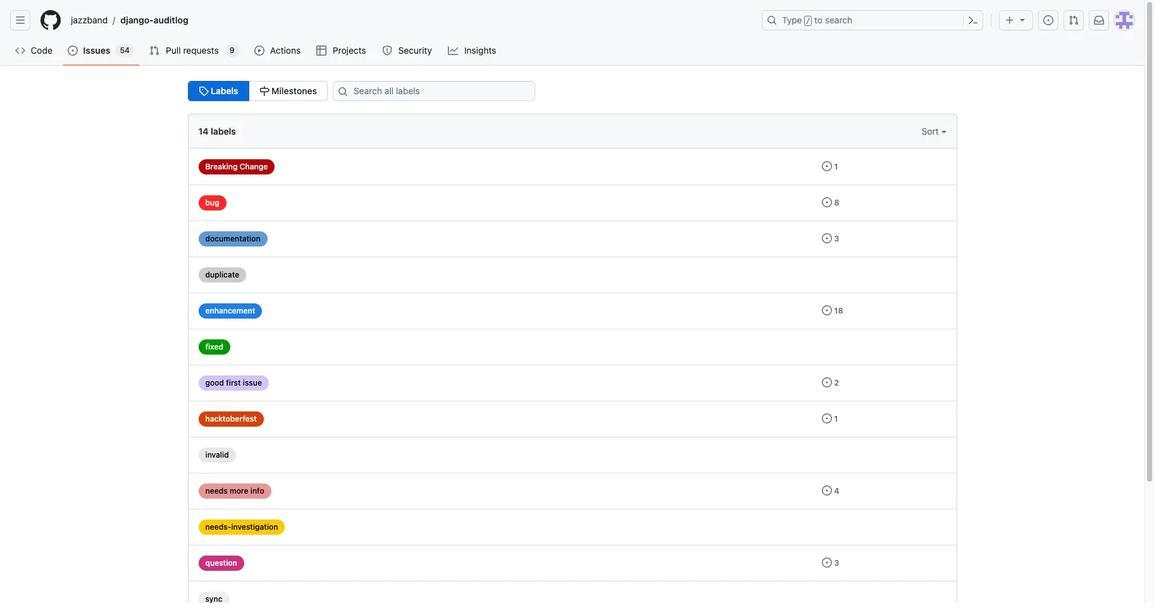 Task type: locate. For each thing, give the bounding box(es) containing it.
1 vertical spatial 3 link
[[822, 558, 839, 568]]

54
[[120, 46, 130, 55]]

1 link for hacktoberfest
[[822, 414, 838, 424]]

invalid link
[[198, 448, 236, 463]]

needs-investigation
[[205, 523, 278, 532]]

milestones
[[269, 85, 317, 96]]

issue element
[[188, 81, 328, 101]]

1 issue opened image from the top
[[822, 197, 832, 208]]

1 link up 8 'link'
[[822, 161, 838, 172]]

milestones link
[[248, 81, 328, 101]]

breaking change
[[205, 162, 268, 172]]

0 horizontal spatial /
[[113, 15, 115, 26]]

3
[[834, 234, 839, 244], [834, 559, 839, 568]]

3 for question
[[834, 559, 839, 568]]

1 3 from the top
[[834, 234, 839, 244]]

insights
[[464, 45, 496, 56]]

/ inside type / to search
[[806, 16, 811, 25]]

pull requests
[[166, 45, 219, 56]]

to
[[815, 15, 823, 25]]

jazzband / django-auditlog
[[71, 15, 188, 26]]

1 1 from the top
[[834, 162, 838, 172]]

1 down 2
[[834, 415, 838, 424]]

security
[[398, 45, 432, 56]]

/
[[113, 15, 115, 26], [806, 16, 811, 25]]

issue opened image left 2
[[822, 378, 832, 388]]

issue opened image
[[1044, 15, 1054, 25], [68, 46, 78, 56], [822, 161, 832, 172], [822, 234, 832, 244], [822, 558, 832, 568]]

issue opened image for 4
[[822, 486, 832, 496]]

actions link
[[249, 41, 307, 60]]

issue opened image for 18
[[822, 306, 832, 316]]

1 1 link from the top
[[822, 161, 838, 172]]

sort
[[922, 126, 941, 137]]

enhancement link
[[198, 304, 262, 319]]

3 link for question
[[822, 558, 839, 568]]

triangle down image
[[1018, 15, 1028, 25]]

graph image
[[448, 46, 458, 56]]

plus image
[[1005, 15, 1015, 25]]

14 labels
[[198, 126, 236, 137]]

breaking
[[205, 162, 238, 172]]

sort button
[[922, 125, 946, 138]]

1 vertical spatial 3
[[834, 559, 839, 568]]

3 link
[[822, 234, 839, 244], [822, 558, 839, 568]]

security link
[[377, 41, 438, 60]]

None search field
[[328, 81, 551, 101]]

issue opened image for breaking change
[[822, 161, 832, 172]]

8 link
[[822, 197, 840, 208]]

/ left to
[[806, 16, 811, 25]]

code link
[[10, 41, 58, 60]]

list
[[66, 10, 754, 30]]

0 vertical spatial 1
[[834, 162, 838, 172]]

1 link down 2 link
[[822, 414, 838, 424]]

0 vertical spatial 3
[[834, 234, 839, 244]]

milestone image
[[259, 86, 269, 96]]

2 issue opened image from the top
[[822, 306, 832, 316]]

play image
[[254, 46, 264, 56]]

3 for documentation
[[834, 234, 839, 244]]

issue opened image for 2
[[822, 378, 832, 388]]

2 3 link from the top
[[822, 558, 839, 568]]

enhancement
[[205, 306, 255, 316]]

issues
[[83, 45, 110, 56]]

1 for breaking change
[[834, 162, 838, 172]]

3 issue opened image from the top
[[822, 378, 832, 388]]

1 horizontal spatial /
[[806, 16, 811, 25]]

issue opened image down 2 link
[[822, 414, 832, 424]]

5 issue opened image from the top
[[822, 486, 832, 496]]

info
[[250, 487, 264, 496]]

2 1 from the top
[[834, 415, 838, 424]]

0 vertical spatial 3 link
[[822, 234, 839, 244]]

/ inside jazzband / django-auditlog
[[113, 15, 115, 26]]

18 link
[[822, 306, 843, 316]]

1 vertical spatial 1
[[834, 415, 838, 424]]

table image
[[317, 46, 327, 56]]

breaking change link
[[198, 159, 275, 175]]

list containing jazzband
[[66, 10, 754, 30]]

2 1 link from the top
[[822, 414, 838, 424]]

labels link
[[188, 81, 249, 101]]

documentation link
[[198, 232, 268, 247]]

django-
[[120, 15, 154, 25]]

1 up 8 in the top right of the page
[[834, 162, 838, 172]]

issue opened image
[[822, 197, 832, 208], [822, 306, 832, 316], [822, 378, 832, 388], [822, 414, 832, 424], [822, 486, 832, 496]]

4 issue opened image from the top
[[822, 414, 832, 424]]

type
[[782, 15, 802, 25]]

duplicate link
[[198, 268, 246, 283]]

auditlog
[[154, 15, 188, 25]]

change
[[240, 162, 268, 172]]

2 3 from the top
[[834, 559, 839, 568]]

1 3 link from the top
[[822, 234, 839, 244]]

issue opened image left 8 in the top right of the page
[[822, 197, 832, 208]]

issue opened image left '4'
[[822, 486, 832, 496]]

shield image
[[382, 46, 392, 56]]

/ left django-
[[113, 15, 115, 26]]

actions
[[270, 45, 301, 56]]

type / to search
[[782, 15, 853, 25]]

needs
[[205, 487, 228, 496]]

issue opened image left the 18
[[822, 306, 832, 316]]

search
[[825, 15, 853, 25]]

0 vertical spatial 1 link
[[822, 161, 838, 172]]

good first issue
[[205, 378, 262, 388]]

1
[[834, 162, 838, 172], [834, 415, 838, 424]]

1 vertical spatial 1 link
[[822, 414, 838, 424]]

bug
[[205, 198, 219, 208]]

1 link
[[822, 161, 838, 172], [822, 414, 838, 424]]



Task type: describe. For each thing, give the bounding box(es) containing it.
projects link
[[312, 41, 372, 60]]

needs-investigation link
[[198, 520, 285, 535]]

issue opened image for 1
[[822, 414, 832, 424]]

Labels search field
[[333, 81, 535, 101]]

fixed
[[205, 342, 223, 352]]

issue opened image for documentation
[[822, 234, 832, 244]]

3 link for documentation
[[822, 234, 839, 244]]

4
[[834, 487, 840, 496]]

labels
[[211, 126, 236, 137]]

git pull request image
[[149, 46, 159, 56]]

1 link for breaking change
[[822, 161, 838, 172]]

question link
[[198, 556, 244, 571]]

pull
[[166, 45, 181, 56]]

1 for hacktoberfest
[[834, 415, 838, 424]]

git pull request image
[[1069, 15, 1079, 25]]

question
[[205, 559, 237, 568]]

jazzband
[[71, 15, 108, 25]]

4 link
[[822, 486, 840, 496]]

projects
[[333, 45, 366, 56]]

code image
[[15, 46, 25, 56]]

investigation
[[231, 523, 278, 532]]

documentation
[[205, 234, 261, 244]]

notifications image
[[1094, 15, 1104, 25]]

jazzband link
[[66, 10, 113, 30]]

18
[[834, 306, 843, 316]]

fixed link
[[198, 340, 230, 355]]

requests
[[183, 45, 219, 56]]

more
[[230, 487, 248, 496]]

duplicate
[[205, 270, 239, 280]]

first
[[226, 378, 241, 388]]

labels
[[209, 85, 238, 96]]

homepage image
[[41, 10, 61, 30]]

code
[[31, 45, 52, 56]]

needs more info link
[[198, 484, 271, 499]]

needs more info
[[205, 487, 264, 496]]

14
[[198, 126, 209, 137]]

invalid
[[205, 451, 229, 460]]

insights link
[[443, 41, 502, 60]]

hacktoberfest
[[205, 415, 257, 424]]

/ for jazzband
[[113, 15, 115, 26]]

needs-
[[205, 523, 231, 532]]

Search all labels text field
[[333, 81, 535, 101]]

tag image
[[198, 86, 209, 96]]

9
[[230, 46, 235, 55]]

bug link
[[198, 196, 226, 211]]

2
[[834, 378, 839, 388]]

issue opened image for question
[[822, 558, 832, 568]]

hacktoberfest link
[[198, 412, 264, 427]]

issue opened image for 8
[[822, 197, 832, 208]]

search image
[[338, 87, 348, 97]]

django-auditlog link
[[115, 10, 193, 30]]

/ for type
[[806, 16, 811, 25]]

good
[[205, 378, 224, 388]]

command palette image
[[968, 15, 978, 25]]

8
[[834, 198, 840, 208]]

issue
[[243, 378, 262, 388]]

good first issue link
[[198, 376, 269, 391]]

2 link
[[822, 378, 839, 388]]



Task type: vqa. For each thing, say whether or not it's contained in the screenshot.
2nd the Runner
no



